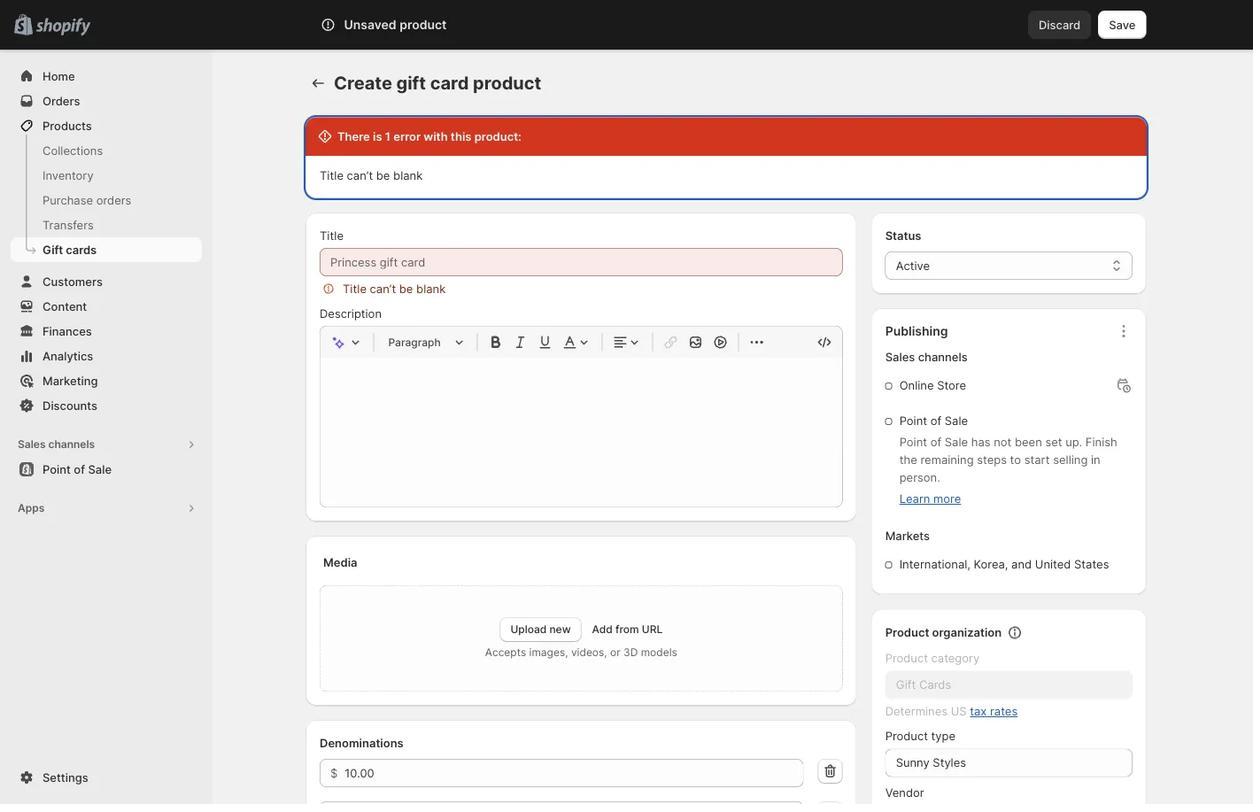 Task type: describe. For each thing, give the bounding box(es) containing it.
add from url
[[592, 623, 663, 636]]

0 vertical spatial of
[[930, 414, 941, 428]]

to
[[1010, 453, 1021, 467]]

create gift card product
[[334, 72, 541, 94]]

international, korea, and united states
[[899, 557, 1109, 571]]

gift cards link
[[11, 237, 202, 262]]

apps button
[[11, 496, 202, 521]]

paragraph
[[388, 336, 441, 348]]

product category
[[885, 651, 980, 665]]

media
[[323, 555, 357, 569]]

product for product category
[[885, 651, 928, 665]]

1 horizontal spatial point of sale
[[899, 414, 968, 428]]

point inside point of sale has not been set up. finish the remaining steps to start selling in person. learn more
[[899, 435, 927, 449]]

images,
[[529, 646, 568, 659]]

2 vertical spatial title
[[343, 282, 367, 295]]

learn
[[899, 492, 930, 506]]

inventory
[[43, 168, 94, 182]]

point of sale button
[[0, 457, 213, 482]]

$
[[330, 766, 338, 780]]

more
[[933, 492, 961, 506]]

paragraph button
[[381, 332, 470, 353]]

online
[[899, 379, 934, 392]]

description
[[320, 306, 382, 320]]

analytics
[[43, 349, 93, 363]]

is
[[373, 129, 382, 143]]

home
[[43, 69, 75, 83]]

sales channels button
[[11, 432, 202, 457]]

of inside 'button'
[[74, 462, 85, 476]]

the
[[899, 453, 917, 467]]

search
[[392, 18, 430, 31]]

united
[[1035, 557, 1071, 571]]

states
[[1074, 557, 1109, 571]]

shopify image
[[36, 18, 91, 36]]

point of sale inside 'button'
[[43, 462, 112, 476]]

1 vertical spatial can't
[[370, 282, 396, 295]]

add
[[592, 623, 613, 636]]

markets
[[885, 529, 930, 543]]

0 vertical spatial sales channels
[[885, 350, 968, 364]]

discounts link
[[11, 393, 202, 418]]

there is 1 error with this product:
[[337, 129, 521, 143]]

0.00 text field
[[345, 801, 804, 804]]

create
[[334, 72, 392, 94]]

active
[[896, 259, 930, 272]]

not
[[994, 435, 1012, 449]]

upload
[[510, 623, 547, 636]]

been
[[1015, 435, 1042, 449]]

transfers link
[[11, 213, 202, 237]]

discounts
[[43, 398, 97, 412]]

apps
[[18, 502, 45, 515]]

inventory link
[[11, 163, 202, 188]]

of inside point of sale has not been set up. finish the remaining steps to start selling in person. learn more
[[930, 435, 941, 449]]

publishing
[[885, 324, 948, 339]]

0 vertical spatial can't
[[347, 168, 373, 182]]

discard
[[1039, 18, 1081, 31]]

discard button
[[1028, 11, 1091, 39]]

save
[[1109, 18, 1136, 31]]

url
[[642, 623, 663, 636]]

start
[[1024, 453, 1050, 467]]

point of sale link
[[11, 457, 202, 482]]

accepts images, videos, or 3d models
[[485, 646, 677, 659]]

card
[[430, 72, 469, 94]]

up.
[[1065, 435, 1082, 449]]

upload new
[[510, 623, 571, 636]]

0 vertical spatial title can't be blank
[[320, 168, 423, 182]]

korea,
[[974, 557, 1008, 571]]

category
[[931, 651, 980, 665]]

3d
[[623, 646, 638, 659]]

Product type text field
[[885, 749, 1133, 777]]

1 vertical spatial title can't be blank
[[343, 282, 446, 295]]

0 vertical spatial blank
[[393, 168, 423, 182]]

point of sale has not been set up. finish the remaining steps to start selling in person. learn more
[[899, 435, 1117, 506]]

marketing
[[43, 374, 98, 387]]

there
[[337, 129, 370, 143]]

orders
[[43, 94, 80, 108]]

orders
[[96, 193, 131, 207]]

products
[[43, 119, 92, 132]]

1 horizontal spatial product
[[473, 72, 541, 94]]

videos,
[[571, 646, 607, 659]]

1 horizontal spatial be
[[399, 282, 413, 295]]

in
[[1091, 453, 1100, 467]]

0 horizontal spatial product
[[400, 17, 447, 32]]

transfers
[[43, 218, 94, 232]]



Task type: locate. For each thing, give the bounding box(es) containing it.
2 product from the top
[[885, 651, 928, 665]]

unsaved
[[344, 17, 396, 32]]

0 vertical spatial sale
[[945, 414, 968, 428]]

and
[[1011, 557, 1032, 571]]

2 vertical spatial point
[[43, 462, 71, 476]]

1 product from the top
[[885, 626, 929, 639]]

0 vertical spatial channels
[[918, 350, 968, 364]]

title can't be blank up description
[[343, 282, 446, 295]]

purchase orders link
[[11, 188, 202, 213]]

organization
[[932, 626, 1002, 639]]

1 vertical spatial title
[[320, 228, 344, 242]]

product up product:
[[473, 72, 541, 94]]

can't
[[347, 168, 373, 182], [370, 282, 396, 295]]

error
[[393, 129, 421, 143]]

channels up "store"
[[918, 350, 968, 364]]

1 vertical spatial sale
[[945, 435, 968, 449]]

0 vertical spatial product
[[885, 626, 929, 639]]

product
[[885, 626, 929, 639], [885, 651, 928, 665], [885, 729, 928, 743]]

channels down discounts
[[48, 438, 95, 451]]

from
[[615, 623, 639, 636]]

content link
[[11, 294, 202, 319]]

0 horizontal spatial be
[[376, 168, 390, 182]]

2 vertical spatial of
[[74, 462, 85, 476]]

vendor
[[885, 786, 924, 800]]

sales down discounts
[[18, 438, 46, 451]]

0 horizontal spatial channels
[[48, 438, 95, 451]]

upload new button
[[500, 617, 581, 642]]

cards
[[66, 243, 97, 256]]

tax rates link
[[970, 704, 1018, 718]]

1 vertical spatial channels
[[48, 438, 95, 451]]

1
[[385, 129, 391, 143]]

has
[[971, 435, 991, 449]]

purchase
[[43, 193, 93, 207]]

set
[[1045, 435, 1062, 449]]

finances link
[[11, 319, 202, 344]]

unsaved product
[[344, 17, 447, 32]]

content
[[43, 299, 87, 313]]

0 horizontal spatial sales
[[18, 438, 46, 451]]

sale down "store"
[[945, 414, 968, 428]]

gift cards
[[43, 243, 97, 256]]

sale inside point of sale has not been set up. finish the remaining steps to start selling in person. learn more
[[945, 435, 968, 449]]

2 vertical spatial product
[[885, 729, 928, 743]]

1 vertical spatial be
[[399, 282, 413, 295]]

products link
[[11, 113, 202, 138]]

3 product from the top
[[885, 729, 928, 743]]

search button
[[363, 11, 877, 39]]

type
[[931, 729, 956, 743]]

title
[[320, 168, 344, 182], [320, 228, 344, 242], [343, 282, 367, 295]]

point up apps on the bottom of page
[[43, 462, 71, 476]]

sale up remaining
[[945, 435, 968, 449]]

be down 1
[[376, 168, 390, 182]]

1 horizontal spatial channels
[[918, 350, 968, 364]]

point down online
[[899, 414, 927, 428]]

blank down error on the left top of page
[[393, 168, 423, 182]]

title can't be blank down is
[[320, 168, 423, 182]]

2 vertical spatial sale
[[88, 462, 112, 476]]

product right unsaved
[[400, 17, 447, 32]]

of up remaining
[[930, 435, 941, 449]]

product for product type
[[885, 729, 928, 743]]

can't down there
[[347, 168, 373, 182]]

determines us tax rates
[[885, 704, 1018, 718]]

product up "product category"
[[885, 626, 929, 639]]

of down online store
[[930, 414, 941, 428]]

be up paragraph
[[399, 282, 413, 295]]

of down sales channels 'button'
[[74, 462, 85, 476]]

customers link
[[11, 269, 202, 294]]

online store
[[899, 379, 966, 392]]

with
[[424, 129, 448, 143]]

sales
[[885, 350, 915, 364], [18, 438, 46, 451]]

sales channels
[[885, 350, 968, 364], [18, 438, 95, 451]]

1 vertical spatial sales
[[18, 438, 46, 451]]

can't up description
[[370, 282, 396, 295]]

1 vertical spatial point
[[899, 435, 927, 449]]

point of sale down sales channels 'button'
[[43, 462, 112, 476]]

0 vertical spatial sales
[[885, 350, 915, 364]]

accepts
[[485, 646, 526, 659]]

finances
[[43, 324, 92, 338]]

or
[[610, 646, 620, 659]]

1 vertical spatial sales channels
[[18, 438, 95, 451]]

point of sale down online store
[[899, 414, 968, 428]]

steps
[[977, 453, 1007, 467]]

sale down sales channels 'button'
[[88, 462, 112, 476]]

product
[[400, 17, 447, 32], [473, 72, 541, 94]]

product down determines
[[885, 729, 928, 743]]

point inside 'button'
[[43, 462, 71, 476]]

0 vertical spatial title
[[320, 168, 344, 182]]

1 horizontal spatial sales channels
[[885, 350, 968, 364]]

sales channels down discounts
[[18, 438, 95, 451]]

blank
[[393, 168, 423, 182], [416, 282, 446, 295]]

0 vertical spatial be
[[376, 168, 390, 182]]

selling
[[1053, 453, 1088, 467]]

channels inside 'button'
[[48, 438, 95, 451]]

0 vertical spatial point of sale
[[899, 414, 968, 428]]

of
[[930, 414, 941, 428], [930, 435, 941, 449], [74, 462, 85, 476]]

status
[[885, 228, 921, 242]]

new
[[549, 623, 571, 636]]

settings link
[[11, 765, 202, 790]]

blank up the paragraph dropdown button at left top
[[416, 282, 446, 295]]

purchase orders
[[43, 193, 131, 207]]

0 horizontal spatial point of sale
[[43, 462, 112, 476]]

title can't be blank
[[320, 168, 423, 182], [343, 282, 446, 295]]

1 vertical spatial point of sale
[[43, 462, 112, 476]]

Title text field
[[320, 248, 843, 276]]

sales channels inside 'button'
[[18, 438, 95, 451]]

rates
[[990, 704, 1018, 718]]

models
[[641, 646, 677, 659]]

sale inside 'button'
[[88, 462, 112, 476]]

sales channels down publishing
[[885, 350, 968, 364]]

remaining
[[920, 453, 974, 467]]

collections
[[43, 143, 103, 157]]

save button
[[1098, 11, 1146, 39]]

channels
[[918, 350, 968, 364], [48, 438, 95, 451]]

Product category text field
[[885, 671, 1133, 699]]

us
[[951, 704, 967, 718]]

product type
[[885, 729, 956, 743]]

analytics link
[[11, 344, 202, 368]]

product for product organization
[[885, 626, 929, 639]]

determines
[[885, 704, 948, 718]]

sale
[[945, 414, 968, 428], [945, 435, 968, 449], [88, 462, 112, 476]]

denominations
[[320, 736, 404, 750]]

gift
[[396, 72, 426, 94]]

0 horizontal spatial sales channels
[[18, 438, 95, 451]]

marketing link
[[11, 368, 202, 393]]

customers
[[43, 275, 103, 288]]

be
[[376, 168, 390, 182], [399, 282, 413, 295]]

1 vertical spatial blank
[[416, 282, 446, 295]]

tax
[[970, 704, 987, 718]]

0 vertical spatial point
[[899, 414, 927, 428]]

1 vertical spatial of
[[930, 435, 941, 449]]

point
[[899, 414, 927, 428], [899, 435, 927, 449], [43, 462, 71, 476]]

this
[[451, 129, 471, 143]]

point up the
[[899, 435, 927, 449]]

learn more link
[[899, 492, 961, 506]]

1 horizontal spatial sales
[[885, 350, 915, 364]]

0 vertical spatial product
[[400, 17, 447, 32]]

sales inside 'button'
[[18, 438, 46, 451]]

international,
[[899, 557, 971, 571]]

orders link
[[11, 89, 202, 113]]

product down product organization
[[885, 651, 928, 665]]

home link
[[11, 64, 202, 89]]

add from url button
[[592, 623, 663, 636]]

product:
[[474, 129, 521, 143]]

store
[[937, 379, 966, 392]]

product organization
[[885, 626, 1002, 639]]

1 vertical spatial product
[[885, 651, 928, 665]]

sales down publishing
[[885, 350, 915, 364]]

1 vertical spatial product
[[473, 72, 541, 94]]

$ text field
[[345, 759, 804, 787]]



Task type: vqa. For each thing, say whether or not it's contained in the screenshot.
settings
yes



